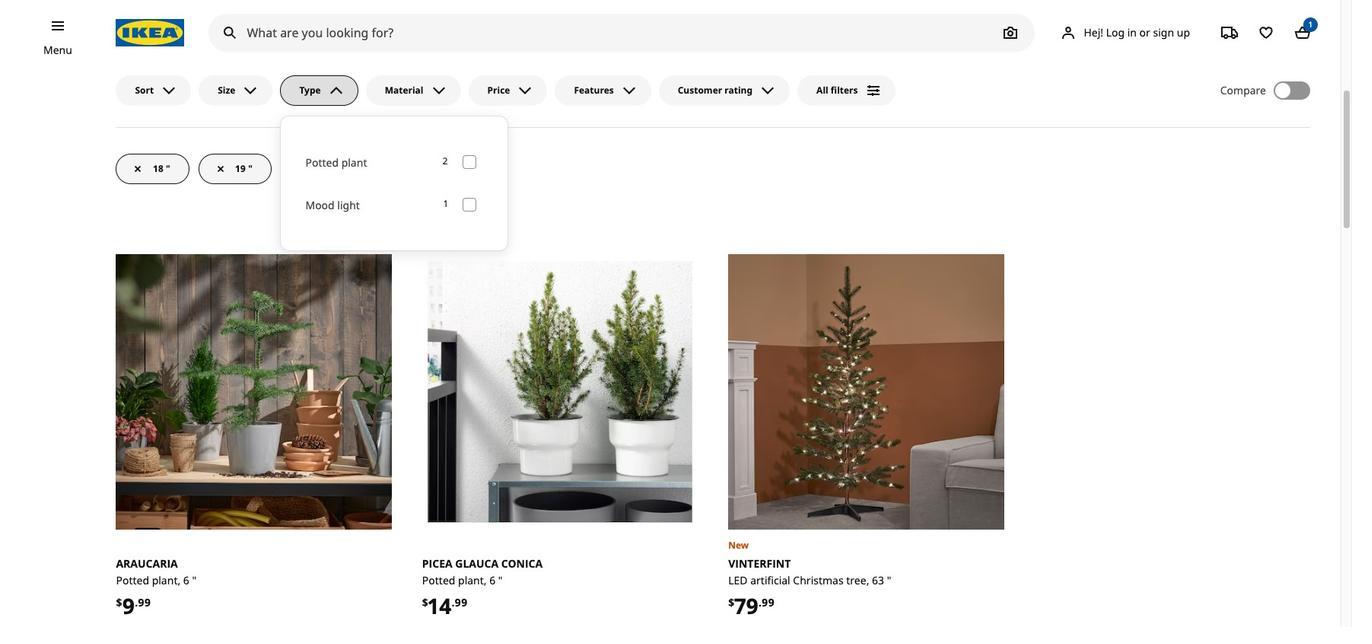 Task type: locate. For each thing, give the bounding box(es) containing it.
potted down the araucaria
[[116, 573, 149, 588]]

plant, inside picea glauca conica potted plant, 6 " $ 14 . 99
[[458, 573, 487, 588]]

hej! log in or sign up
[[1084, 25, 1191, 39]]

. down artificial
[[759, 595, 762, 610]]

3 $ from the left
[[729, 595, 735, 610]]

1 plant, from the left
[[152, 573, 181, 588]]

room
[[1275, 28, 1301, 41]]

1 horizontal spatial $
[[422, 595, 428, 610]]

2 6 from the left
[[490, 573, 496, 588]]

plant, down glauca
[[458, 573, 487, 588]]

99 right 9
[[138, 595, 151, 610]]

christmas
[[793, 573, 844, 588]]

1 . from the left
[[135, 595, 138, 610]]

1 $ from the left
[[116, 595, 122, 610]]

size button
[[199, 75, 273, 106]]

6
[[183, 573, 189, 588], [490, 573, 496, 588]]

2 $ from the left
[[422, 595, 428, 610]]

filters
[[831, 84, 858, 97]]

1 products element
[[444, 197, 448, 212]]

18 "
[[153, 162, 170, 175]]

None search field
[[209, 14, 1036, 52]]

items
[[1177, 28, 1201, 41]]

tree,
[[847, 573, 870, 588]]

up
[[1177, 25, 1191, 39]]

. inside araucaria potted plant, 6 " $ 9 . 99
[[135, 595, 138, 610]]

99
[[138, 595, 151, 610], [455, 595, 468, 610], [762, 595, 775, 610]]

product element
[[1210, 23, 1311, 46]]

99 right 79
[[762, 595, 775, 610]]

2 horizontal spatial .
[[759, 595, 762, 610]]

1 horizontal spatial plant,
[[458, 573, 487, 588]]

0 horizontal spatial 6
[[183, 573, 189, 588]]

3 . from the left
[[759, 595, 762, 610]]

potted down the picea
[[422, 573, 456, 588]]

1
[[1309, 19, 1313, 30], [444, 197, 448, 210]]

1 6 from the left
[[183, 573, 189, 588]]

0 horizontal spatial plant,
[[152, 573, 181, 588]]

0 horizontal spatial potted
[[116, 573, 149, 588]]

1 horizontal spatial 6
[[490, 573, 496, 588]]

. inside picea glauca conica potted plant, 6 " $ 14 . 99
[[452, 595, 455, 610]]

araucaria
[[116, 556, 178, 571]]

glauca
[[455, 556, 499, 571]]

6 inside picea glauca conica potted plant, 6 " $ 14 . 99
[[490, 573, 496, 588]]

79
[[735, 591, 759, 620]]

99 right 14
[[455, 595, 468, 610]]

99 inside picea glauca conica potted plant, 6 " $ 14 . 99
[[455, 595, 468, 610]]

2 plant, from the left
[[458, 573, 487, 588]]

potted left plant
[[306, 155, 339, 170]]

plant, down the araucaria
[[152, 573, 181, 588]]

2 products element
[[443, 155, 448, 169]]

3 99 from the left
[[762, 595, 775, 610]]

$
[[116, 595, 122, 610], [422, 595, 428, 610], [729, 595, 735, 610]]

9
[[122, 591, 135, 620]]

" inside araucaria potted plant, 6 " $ 9 . 99
[[192, 573, 197, 588]]

product button
[[1210, 23, 1265, 46]]

$ down the araucaria
[[116, 595, 122, 610]]

0 horizontal spatial .
[[135, 595, 138, 610]]

potted plant
[[306, 155, 367, 170]]

$ down led
[[729, 595, 735, 610]]

19 "
[[236, 162, 253, 175]]

18
[[153, 162, 164, 175]]

2 horizontal spatial 99
[[762, 595, 775, 610]]

6 inside araucaria potted plant, 6 " $ 9 . 99
[[183, 573, 189, 588]]

2 horizontal spatial potted
[[422, 573, 456, 588]]

1 right room
[[1309, 19, 1313, 30]]

0 horizontal spatial $
[[116, 595, 122, 610]]

new
[[729, 539, 749, 552]]

2 . from the left
[[452, 595, 455, 610]]

" inside picea glauca conica potted plant, 6 " $ 14 . 99
[[498, 573, 503, 588]]

led
[[729, 573, 748, 588]]

1 horizontal spatial .
[[452, 595, 455, 610]]

. down the picea
[[452, 595, 455, 610]]

3 items
[[1169, 28, 1201, 41]]

or
[[1140, 25, 1151, 39]]

1 99 from the left
[[138, 595, 151, 610]]

1 horizontal spatial potted
[[306, 155, 339, 170]]

all
[[817, 84, 829, 97]]

1 horizontal spatial 1
[[1309, 19, 1313, 30]]

2 horizontal spatial $
[[729, 595, 735, 610]]

62 "
[[318, 162, 335, 175]]

0 horizontal spatial 1
[[444, 197, 448, 210]]

19 " button
[[198, 153, 272, 184]]

price
[[488, 84, 510, 97]]

.
[[135, 595, 138, 610], [452, 595, 455, 610], [759, 595, 762, 610]]

. inside new vinterfint led artificial christmas tree, 63 " $ 79 . 99
[[759, 595, 762, 610]]

2 99 from the left
[[455, 595, 468, 610]]

mood
[[306, 198, 335, 212]]

all filters
[[817, 84, 858, 97]]

$ down the picea
[[422, 595, 428, 610]]

menu
[[43, 43, 72, 57]]

1 down 2 products element
[[444, 197, 448, 210]]

2
[[443, 155, 448, 168]]

material
[[385, 84, 424, 97]]

potted
[[306, 155, 339, 170], [116, 573, 149, 588], [422, 573, 456, 588]]

plant,
[[152, 573, 181, 588], [458, 573, 487, 588]]

"
[[166, 162, 170, 175], [248, 162, 253, 175], [331, 162, 335, 175], [192, 573, 197, 588], [498, 573, 503, 588], [887, 573, 892, 588]]

63
[[872, 573, 885, 588]]

conica
[[502, 556, 543, 571]]

. down the araucaria
[[135, 595, 138, 610]]

1 horizontal spatial 99
[[455, 595, 468, 610]]

0 vertical spatial 1
[[1309, 19, 1313, 30]]

0 horizontal spatial 99
[[138, 595, 151, 610]]

type
[[299, 84, 321, 97]]

62 " button
[[281, 153, 354, 184]]



Task type: vqa. For each thing, say whether or not it's contained in the screenshot.
3 Items in the top of the page
yes



Task type: describe. For each thing, give the bounding box(es) containing it.
sort
[[135, 84, 154, 97]]

3
[[1169, 28, 1175, 41]]

light
[[337, 198, 360, 212]]

" inside 62 " button
[[331, 162, 335, 175]]

customer rating button
[[659, 75, 790, 106]]

all filters button
[[798, 75, 896, 106]]

$ inside picea glauca conica potted plant, 6 " $ 14 . 99
[[422, 595, 428, 610]]

ikea logotype, go to start page image
[[116, 19, 185, 46]]

plant
[[342, 155, 367, 170]]

plant, inside araucaria potted plant, 6 " $ 9 . 99
[[152, 573, 181, 588]]

product
[[1220, 28, 1256, 41]]

hej!
[[1084, 25, 1104, 39]]

log
[[1107, 25, 1125, 39]]

material button
[[366, 75, 461, 106]]

customer
[[678, 84, 723, 97]]

potted inside picea glauca conica potted plant, 6 " $ 14 . 99
[[422, 573, 456, 588]]

" inside the 19 " button
[[248, 162, 253, 175]]

99 inside araucaria potted plant, 6 " $ 9 . 99
[[138, 595, 151, 610]]

hej! log in or sign up link
[[1042, 18, 1209, 48]]

features button
[[555, 75, 651, 106]]

in
[[1128, 25, 1137, 39]]

62
[[318, 162, 329, 175]]

mood light
[[306, 198, 360, 212]]

sign
[[1154, 25, 1175, 39]]

features
[[574, 84, 614, 97]]

1 vertical spatial 1
[[444, 197, 448, 210]]

araucaria potted plant, 6 " $ 9 . 99
[[116, 556, 197, 620]]

potted inside araucaria potted plant, 6 " $ 9 . 99
[[116, 573, 149, 588]]

19
[[236, 162, 246, 175]]

rating
[[725, 84, 753, 97]]

" inside new vinterfint led artificial christmas tree, 63 " $ 79 . 99
[[887, 573, 892, 588]]

18 " button
[[116, 153, 189, 184]]

1 link
[[1288, 18, 1318, 48]]

picea glauca conica potted plant, 6 " $ 14 . 99
[[422, 556, 543, 620]]

99 inside new vinterfint led artificial christmas tree, 63 " $ 79 . 99
[[762, 595, 775, 610]]

price button
[[469, 75, 548, 106]]

sort button
[[116, 75, 191, 106]]

14
[[428, 591, 452, 620]]

size
[[218, 84, 236, 97]]

room button
[[1265, 23, 1311, 46]]

" inside 18 " button
[[166, 162, 170, 175]]

artificial
[[751, 573, 791, 588]]

menu button
[[43, 42, 72, 59]]

Search by product text field
[[209, 14, 1036, 52]]

$ inside araucaria potted plant, 6 " $ 9 . 99
[[116, 595, 122, 610]]

type button
[[280, 75, 358, 106]]

$ inside new vinterfint led artificial christmas tree, 63 " $ 79 . 99
[[729, 595, 735, 610]]

new vinterfint led artificial christmas tree, 63 " $ 79 . 99
[[729, 539, 892, 620]]

compare
[[1221, 83, 1267, 97]]

picea
[[422, 556, 453, 571]]

vinterfint
[[729, 556, 791, 571]]

customer rating
[[678, 84, 753, 97]]



